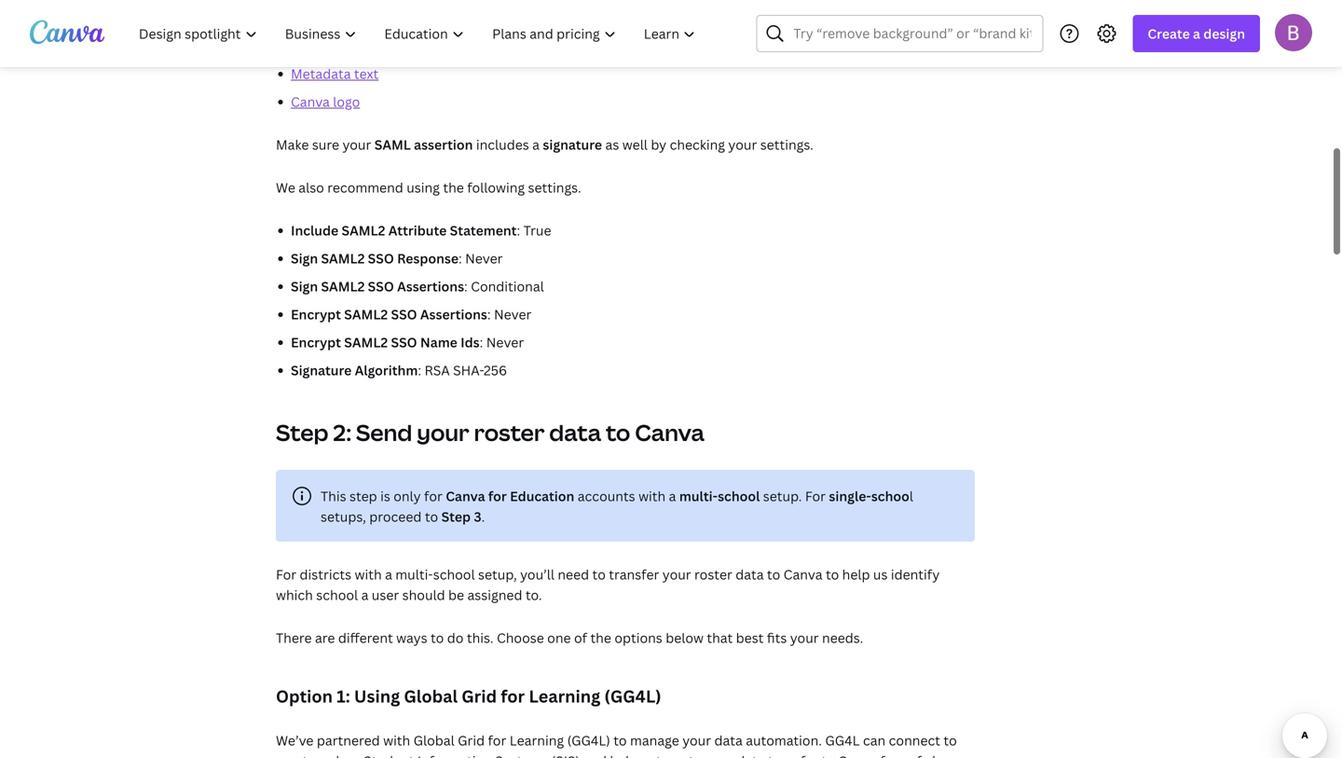 Task type: describe. For each thing, give the bounding box(es) containing it.
name
[[420, 333, 458, 351]]

learning for using
[[529, 685, 601, 708]]

saml2 for sign saml2 sso response : never
[[321, 249, 365, 267]]

is
[[381, 487, 391, 505]]

we also recommend using the following settings.
[[276, 179, 582, 196]]

should
[[403, 586, 445, 604]]

assertion
[[414, 136, 473, 153]]

step 2: send your roster data to canva
[[276, 417, 705, 448]]

with for learning
[[383, 732, 411, 749]]

: up sha-
[[480, 333, 483, 351]]

sso for sign saml2 sso assertions
[[368, 277, 394, 295]]

we've
[[276, 732, 314, 749]]

multi- inside for districts with a multi-school setup, you'll need to transfer your roster data to canva to help us identify which school a user should be assigned to.
[[396, 566, 433, 583]]

to right need
[[593, 566, 606, 583]]

l
[[910, 487, 914, 505]]

: for sign saml2 sso assertions
[[464, 277, 468, 295]]

include saml2 attribute statement : true
[[291, 221, 552, 239]]

text
[[354, 65, 379, 83]]

your right send
[[417, 417, 470, 448]]

ids
[[461, 333, 480, 351]]

using
[[407, 179, 440, 196]]

data up "accounts"
[[550, 417, 602, 448]]

be
[[449, 586, 464, 604]]

send
[[356, 417, 412, 448]]

transfer inside we've partnered with global grid for learning (gg4l) to manage your data automation. gg4l can connect to most modern student information systems (sis) and help automate your data transfer to canva free of charge
[[768, 752, 819, 758]]

rsa
[[425, 361, 450, 379]]

.
[[482, 508, 485, 525]]

identify
[[891, 566, 940, 583]]

of inside we've partnered with global grid for learning (gg4l) to manage your data automation. gg4l can connect to most modern student information systems (sis) and help automate your data transfer to canva free of charge
[[909, 752, 922, 758]]

1 vertical spatial settings.
[[528, 179, 582, 196]]

create a design button
[[1133, 15, 1261, 52]]

includes
[[476, 136, 529, 153]]

2:
[[333, 417, 352, 448]]

setup.
[[764, 487, 802, 505]]

global for with
[[414, 732, 455, 749]]

sign saml2 sso assertions : conditional
[[291, 277, 544, 295]]

saml2 for encrypt saml2 sso assertions : never
[[344, 305, 388, 323]]

and
[[583, 752, 607, 758]]

never for sign saml2 sso response : never
[[465, 249, 503, 267]]

canva up this step is only for canva for education accounts with a multi-school setup. for single-schoo in the bottom of the page
[[635, 417, 705, 448]]

do
[[447, 629, 464, 647]]

options
[[615, 629, 663, 647]]

transfer inside for districts with a multi-school setup, you'll need to transfer your roster data to canva to help us identify which school a user should be assigned to.
[[609, 566, 660, 583]]

0 vertical spatial settings.
[[761, 136, 814, 153]]

to left do
[[431, 629, 444, 647]]

0 horizontal spatial roster
[[474, 417, 545, 448]]

1:
[[337, 685, 350, 708]]

canva up step 3 .
[[446, 487, 485, 505]]

option
[[276, 685, 333, 708]]

to.
[[526, 586, 542, 604]]

0 vertical spatial multi-
[[680, 487, 718, 505]]

canva logo
[[291, 93, 360, 111]]

top level navigation element
[[127, 15, 712, 52]]

create a design
[[1148, 25, 1246, 42]]

we've partnered with global grid for learning (gg4l) to manage your data automation. gg4l can connect to most modern student information systems (sis) and help automate your data transfer to canva free of charge
[[276, 732, 971, 758]]

fits
[[767, 629, 787, 647]]

sure
[[312, 136, 339, 153]]

signature
[[291, 361, 352, 379]]

a right 'includes'
[[533, 136, 540, 153]]

2 horizontal spatial school
[[718, 487, 760, 505]]

that
[[707, 629, 733, 647]]

choose
[[497, 629, 544, 647]]

modern
[[311, 752, 361, 758]]

we
[[276, 179, 295, 196]]

encrypt for encrypt saml2 sso name ids : never
[[291, 333, 341, 351]]

Try "remove background" or "brand kit" search field
[[794, 16, 1032, 51]]

to right connect
[[944, 732, 957, 749]]

accounts
[[578, 487, 636, 505]]

0 vertical spatial of
[[574, 629, 588, 647]]

manage
[[630, 732, 680, 749]]

checking
[[670, 136, 726, 153]]

for right only
[[424, 487, 443, 505]]

this step is only for canva for education accounts with a multi-school setup. for single-schoo
[[321, 487, 910, 505]]

logo
[[333, 93, 360, 111]]

your right 'sure'
[[343, 136, 371, 153]]

sso for sign saml2 sso response
[[368, 249, 394, 267]]

saml
[[375, 136, 411, 153]]

which
[[276, 586, 313, 604]]

using
[[354, 685, 400, 708]]

(gg4l) for with
[[568, 732, 611, 749]]

response
[[397, 249, 459, 267]]

systems
[[495, 752, 549, 758]]

sign for sign saml2 sso assertions : conditional
[[291, 277, 318, 295]]

canva logo link
[[291, 93, 360, 111]]

canva inside for districts with a multi-school setup, you'll need to transfer your roster data to canva to help us identify which school a user should be assigned to.
[[784, 566, 823, 583]]

following
[[467, 179, 525, 196]]

are
[[315, 629, 335, 647]]

(gg4l) for using
[[605, 685, 662, 708]]

automation.
[[746, 732, 822, 749]]

true
[[524, 221, 552, 239]]

there
[[276, 629, 312, 647]]

for left education
[[488, 487, 507, 505]]

saml2 for sign saml2 sso assertions : conditional
[[321, 277, 365, 295]]

metadata
[[291, 65, 351, 83]]

to up this step is only for canva for education accounts with a multi-school setup. for single-schoo in the bottom of the page
[[606, 417, 631, 448]]

signature
[[543, 136, 603, 153]]

there are different ways to do this. choose one of the options below that best fits your needs.
[[276, 629, 864, 647]]

to down gg4l
[[822, 752, 835, 758]]

saml2 for include saml2 attribute statement : true
[[342, 221, 385, 239]]

sso for encrypt saml2 sso assertions
[[391, 305, 417, 323]]

most
[[276, 752, 308, 758]]

partnered
[[317, 732, 380, 749]]

education
[[510, 487, 575, 505]]

grid for using
[[462, 685, 497, 708]]

roster inside for districts with a multi-school setup, you'll need to transfer your roster data to canva to help us identify which school a user should be assigned to.
[[695, 566, 733, 583]]

: left rsa
[[418, 361, 422, 379]]

needs.
[[823, 629, 864, 647]]

l setups, proceed to
[[321, 487, 914, 525]]

algorithm
[[355, 361, 418, 379]]

learning for with
[[510, 732, 564, 749]]



Task type: vqa. For each thing, say whether or not it's contained in the screenshot.
automate
yes



Task type: locate. For each thing, give the bounding box(es) containing it.
saml2 down include
[[321, 249, 365, 267]]

saml2 up encrypt saml2 sso name ids : never
[[344, 305, 388, 323]]

sso down sign saml2 sso response : never at the left of page
[[368, 277, 394, 295]]

step for step 3 .
[[442, 508, 471, 525]]

data up best
[[736, 566, 764, 583]]

roster
[[474, 417, 545, 448], [695, 566, 733, 583]]

0 vertical spatial assertions
[[397, 277, 464, 295]]

1 horizontal spatial multi-
[[680, 487, 718, 505]]

global inside we've partnered with global grid for learning (gg4l) to manage your data automation. gg4l can connect to most modern student information systems (sis) and help automate your data transfer to canva free of charge
[[414, 732, 455, 749]]

canva down gg4l
[[839, 752, 878, 758]]

1 vertical spatial global
[[414, 732, 455, 749]]

this.
[[467, 629, 494, 647]]

of down connect
[[909, 752, 922, 758]]

with up student
[[383, 732, 411, 749]]

proceed
[[370, 508, 422, 525]]

never down statement
[[465, 249, 503, 267]]

assertions
[[397, 277, 464, 295], [420, 305, 488, 323]]

to up fits
[[767, 566, 781, 583]]

step
[[350, 487, 377, 505]]

the left options
[[591, 629, 612, 647]]

for right setup.
[[806, 487, 826, 505]]

to left the us
[[826, 566, 840, 583]]

as
[[606, 136, 619, 153]]

1 horizontal spatial school
[[433, 566, 475, 583]]

: down statement
[[459, 249, 462, 267]]

help right and
[[610, 752, 638, 758]]

also
[[299, 179, 324, 196]]

0 horizontal spatial transfer
[[609, 566, 660, 583]]

gg4l
[[826, 732, 860, 749]]

saml2 up algorithm
[[344, 333, 388, 351]]

: down conditional
[[488, 305, 491, 323]]

step left 3
[[442, 508, 471, 525]]

0 vertical spatial the
[[443, 179, 464, 196]]

your inside for districts with a multi-school setup, you'll need to transfer your roster data to canva to help us identify which school a user should be assigned to.
[[663, 566, 692, 583]]

a left design
[[1194, 25, 1201, 42]]

step for step 2: send your roster data to canva
[[276, 417, 329, 448]]

0 horizontal spatial the
[[443, 179, 464, 196]]

schoo
[[872, 487, 910, 505]]

sha-
[[453, 361, 484, 379]]

2 vertical spatial school
[[316, 586, 358, 604]]

your right fits
[[791, 629, 819, 647]]

1 horizontal spatial with
[[383, 732, 411, 749]]

step
[[276, 417, 329, 448], [442, 508, 471, 525]]

1 horizontal spatial roster
[[695, 566, 733, 583]]

0 horizontal spatial multi-
[[396, 566, 433, 583]]

1 vertical spatial grid
[[458, 732, 485, 749]]

1 vertical spatial for
[[276, 566, 297, 583]]

encrypt for encrypt saml2 sso assertions : never
[[291, 305, 341, 323]]

school left setup.
[[718, 487, 760, 505]]

conditional
[[471, 277, 544, 295]]

best
[[736, 629, 764, 647]]

your right automate
[[705, 752, 734, 758]]

0 horizontal spatial help
[[610, 752, 638, 758]]

never up 256
[[487, 333, 524, 351]]

districts
[[300, 566, 352, 583]]

learning down there are different ways to do this. choose one of the options below that best fits your needs.
[[529, 685, 601, 708]]

can
[[864, 732, 886, 749]]

this
[[321, 487, 347, 505]]

global right the using
[[404, 685, 458, 708]]

connect
[[889, 732, 941, 749]]

multi- left setup.
[[680, 487, 718, 505]]

0 vertical spatial step
[[276, 417, 329, 448]]

0 vertical spatial sign
[[291, 249, 318, 267]]

a right "accounts"
[[669, 487, 677, 505]]

us
[[874, 566, 888, 583]]

1 horizontal spatial the
[[591, 629, 612, 647]]

transfer right need
[[609, 566, 660, 583]]

grid inside we've partnered with global grid for learning (gg4l) to manage your data automation. gg4l can connect to most modern student information systems (sis) and help automate your data transfer to canva free of charge
[[458, 732, 485, 749]]

1 vertical spatial the
[[591, 629, 612, 647]]

saml2 down recommend
[[342, 221, 385, 239]]

well
[[623, 136, 648, 153]]

assertions down response
[[397, 277, 464, 295]]

statement
[[450, 221, 517, 239]]

user
[[372, 586, 399, 604]]

with for setup,
[[355, 566, 382, 583]]

school down districts
[[316, 586, 358, 604]]

sso up encrypt saml2 sso name ids : never
[[391, 305, 417, 323]]

option 1: using global grid for learning (gg4l)
[[276, 685, 662, 708]]

2 encrypt from the top
[[291, 333, 341, 351]]

sso up sign saml2 sso assertions : conditional
[[368, 249, 394, 267]]

2 vertical spatial never
[[487, 333, 524, 351]]

data down automation.
[[737, 752, 765, 758]]

with up user
[[355, 566, 382, 583]]

roster up that
[[695, 566, 733, 583]]

0 vertical spatial grid
[[462, 685, 497, 708]]

grid for with
[[458, 732, 485, 749]]

1 vertical spatial multi-
[[396, 566, 433, 583]]

step left 2:
[[276, 417, 329, 448]]

1 vertical spatial school
[[433, 566, 475, 583]]

1 vertical spatial learning
[[510, 732, 564, 749]]

student
[[364, 752, 414, 758]]

information
[[418, 752, 492, 758]]

0 vertical spatial with
[[639, 487, 666, 505]]

below
[[666, 629, 704, 647]]

settings. down make sure your saml assertion includes a signature as well by checking your settings.
[[528, 179, 582, 196]]

for up systems
[[488, 732, 507, 749]]

2 vertical spatial with
[[383, 732, 411, 749]]

0 vertical spatial transfer
[[609, 566, 660, 583]]

canva
[[291, 93, 330, 111], [635, 417, 705, 448], [446, 487, 485, 505], [784, 566, 823, 583], [839, 752, 878, 758]]

roster down 256
[[474, 417, 545, 448]]

to left manage on the bottom
[[614, 732, 627, 749]]

3
[[474, 508, 482, 525]]

your up below
[[663, 566, 692, 583]]

: left true
[[517, 221, 521, 239]]

canva inside we've partnered with global grid for learning (gg4l) to manage your data automation. gg4l can connect to most modern student information systems (sis) and help automate your data transfer to canva free of charge
[[839, 752, 878, 758]]

ways
[[396, 629, 428, 647]]

make
[[276, 136, 309, 153]]

1 vertical spatial transfer
[[768, 752, 819, 758]]

(gg4l) up and
[[568, 732, 611, 749]]

make sure your saml assertion includes a signature as well by checking your settings.
[[276, 136, 814, 153]]

1 horizontal spatial help
[[843, 566, 871, 583]]

settings. right checking
[[761, 136, 814, 153]]

0 horizontal spatial of
[[574, 629, 588, 647]]

with
[[639, 487, 666, 505], [355, 566, 382, 583], [383, 732, 411, 749]]

design
[[1204, 25, 1246, 42]]

: for include saml2 attribute statement
[[517, 221, 521, 239]]

1 vertical spatial (gg4l)
[[568, 732, 611, 749]]

256
[[484, 361, 507, 379]]

(gg4l) inside we've partnered with global grid for learning (gg4l) to manage your data automation. gg4l can connect to most modern student information systems (sis) and help automate your data transfer to canva free of charge
[[568, 732, 611, 749]]

the right using
[[443, 179, 464, 196]]

multi-
[[680, 487, 718, 505], [396, 566, 433, 583]]

multi- up should
[[396, 566, 433, 583]]

create
[[1148, 25, 1191, 42]]

of right one
[[574, 629, 588, 647]]

metadata text
[[291, 65, 379, 83]]

recommend
[[328, 179, 404, 196]]

grid up information
[[458, 732, 485, 749]]

setup,
[[478, 566, 517, 583]]

assertions for sign saml2 sso assertions
[[397, 277, 464, 295]]

0 vertical spatial for
[[806, 487, 826, 505]]

with right "accounts"
[[639, 487, 666, 505]]

automate
[[641, 752, 702, 758]]

for inside for districts with a multi-school setup, you'll need to transfer your roster data to canva to help us identify which school a user should be assigned to.
[[276, 566, 297, 583]]

one
[[548, 629, 571, 647]]

(gg4l) up manage on the bottom
[[605, 685, 662, 708]]

for
[[424, 487, 443, 505], [488, 487, 507, 505], [501, 685, 525, 708], [488, 732, 507, 749]]

encrypt saml2 sso name ids : never
[[291, 333, 524, 351]]

you'll
[[520, 566, 555, 583]]

canva down metadata
[[291, 93, 330, 111]]

0 vertical spatial roster
[[474, 417, 545, 448]]

attribute
[[389, 221, 447, 239]]

1 horizontal spatial settings.
[[761, 136, 814, 153]]

sign for sign saml2 sso response : never
[[291, 249, 318, 267]]

to inside l setups, proceed to
[[425, 508, 438, 525]]

step 3 .
[[442, 508, 485, 525]]

for up which
[[276, 566, 297, 583]]

only
[[394, 487, 421, 505]]

setups,
[[321, 508, 366, 525]]

assigned
[[468, 586, 523, 604]]

learning
[[529, 685, 601, 708], [510, 732, 564, 749]]

1 vertical spatial help
[[610, 752, 638, 758]]

sso up signature algorithm : rsa sha-256
[[391, 333, 417, 351]]

metadata text link
[[291, 65, 379, 83]]

1 vertical spatial never
[[494, 305, 532, 323]]

0 horizontal spatial with
[[355, 566, 382, 583]]

global for using
[[404, 685, 458, 708]]

1 vertical spatial roster
[[695, 566, 733, 583]]

a up user
[[385, 566, 392, 583]]

by
[[651, 136, 667, 153]]

learning inside we've partnered with global grid for learning (gg4l) to manage your data automation. gg4l can connect to most modern student information systems (sis) and help automate your data transfer to canva free of charge
[[510, 732, 564, 749]]

your right checking
[[729, 136, 758, 153]]

0 horizontal spatial school
[[316, 586, 358, 604]]

1 vertical spatial with
[[355, 566, 382, 583]]

help inside we've partnered with global grid for learning (gg4l) to manage your data automation. gg4l can connect to most modern student information systems (sis) and help automate your data transfer to canva free of charge
[[610, 752, 638, 758]]

different
[[338, 629, 393, 647]]

1 vertical spatial of
[[909, 752, 922, 758]]

signature algorithm : rsa sha-256
[[291, 361, 507, 379]]

1 vertical spatial assertions
[[420, 305, 488, 323]]

0 horizontal spatial step
[[276, 417, 329, 448]]

2 horizontal spatial with
[[639, 487, 666, 505]]

for districts with a multi-school setup, you'll need to transfer your roster data to canva to help us identify which school a user should be assigned to.
[[276, 566, 940, 604]]

1 vertical spatial sign
[[291, 277, 318, 295]]

0 vertical spatial never
[[465, 249, 503, 267]]

data left automation.
[[715, 732, 743, 749]]

: for encrypt saml2 sso assertions
[[488, 305, 491, 323]]

for down choose
[[501, 685, 525, 708]]

1 horizontal spatial of
[[909, 752, 922, 758]]

0 vertical spatial encrypt
[[291, 305, 341, 323]]

1 vertical spatial encrypt
[[291, 333, 341, 351]]

bob builder image
[[1276, 14, 1313, 51]]

0 vertical spatial learning
[[529, 685, 601, 708]]

help
[[843, 566, 871, 583], [610, 752, 638, 758]]

saml2 for encrypt saml2 sso name ids : never
[[344, 333, 388, 351]]

single-
[[829, 487, 872, 505]]

never down conditional
[[494, 305, 532, 323]]

transfer down automation.
[[768, 752, 819, 758]]

a inside 'dropdown button'
[[1194, 25, 1201, 42]]

saml2 down sign saml2 sso response : never at the left of page
[[321, 277, 365, 295]]

1 horizontal spatial transfer
[[768, 752, 819, 758]]

school up be
[[433, 566, 475, 583]]

data inside for districts with a multi-school setup, you'll need to transfer your roster data to canva to help us identify which school a user should be assigned to.
[[736, 566, 764, 583]]

0 vertical spatial (gg4l)
[[605, 685, 662, 708]]

0 horizontal spatial settings.
[[528, 179, 582, 196]]

(gg4l)
[[605, 685, 662, 708], [568, 732, 611, 749]]

: left conditional
[[464, 277, 468, 295]]

1 horizontal spatial for
[[806, 487, 826, 505]]

to left step 3 .
[[425, 508, 438, 525]]

sign
[[291, 249, 318, 267], [291, 277, 318, 295]]

your up automate
[[683, 732, 712, 749]]

encrypt saml2 sso assertions : never
[[291, 305, 532, 323]]

help inside for districts with a multi-school setup, you'll need to transfer your roster data to canva to help us identify which school a user should be assigned to.
[[843, 566, 871, 583]]

1 sign from the top
[[291, 249, 318, 267]]

encrypt
[[291, 305, 341, 323], [291, 333, 341, 351]]

learning up systems
[[510, 732, 564, 749]]

grid down this.
[[462, 685, 497, 708]]

(sis)
[[552, 752, 580, 758]]

for inside we've partnered with global grid for learning (gg4l) to manage your data automation. gg4l can connect to most modern student information systems (sis) and help automate your data transfer to canva free of charge
[[488, 732, 507, 749]]

a left user
[[361, 586, 369, 604]]

0 horizontal spatial for
[[276, 566, 297, 583]]

to
[[606, 417, 631, 448], [425, 508, 438, 525], [593, 566, 606, 583], [767, 566, 781, 583], [826, 566, 840, 583], [431, 629, 444, 647], [614, 732, 627, 749], [944, 732, 957, 749], [822, 752, 835, 758]]

1 horizontal spatial step
[[442, 508, 471, 525]]

with inside we've partnered with global grid for learning (gg4l) to manage your data automation. gg4l can connect to most modern student information systems (sis) and help automate your data transfer to canva free of charge
[[383, 732, 411, 749]]

0 vertical spatial global
[[404, 685, 458, 708]]

with inside for districts with a multi-school setup, you'll need to transfer your roster data to canva to help us identify which school a user should be assigned to.
[[355, 566, 382, 583]]

assertions up name
[[420, 305, 488, 323]]

0 vertical spatial school
[[718, 487, 760, 505]]

sign saml2 sso response : never
[[291, 249, 503, 267]]

global up information
[[414, 732, 455, 749]]

global
[[404, 685, 458, 708], [414, 732, 455, 749]]

canva up fits
[[784, 566, 823, 583]]

assertions for encrypt saml2 sso assertions
[[420, 305, 488, 323]]

never for encrypt saml2 sso assertions : never
[[494, 305, 532, 323]]

include
[[291, 221, 339, 239]]

0 vertical spatial help
[[843, 566, 871, 583]]

help left the us
[[843, 566, 871, 583]]

1 encrypt from the top
[[291, 305, 341, 323]]

: for sign saml2 sso response
[[459, 249, 462, 267]]

of
[[574, 629, 588, 647], [909, 752, 922, 758]]

1 vertical spatial step
[[442, 508, 471, 525]]

2 sign from the top
[[291, 277, 318, 295]]

sso for encrypt saml2 sso name ids
[[391, 333, 417, 351]]



